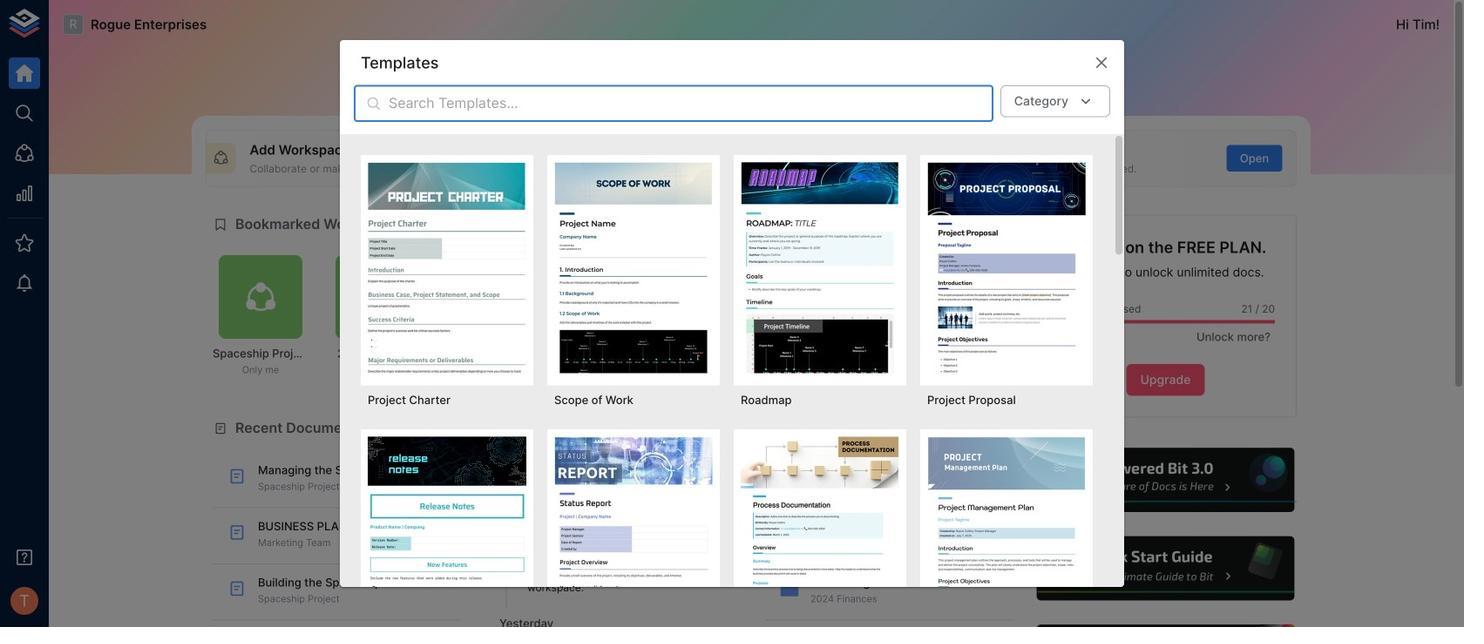 Task type: locate. For each thing, give the bounding box(es) containing it.
dialog
[[340, 40, 1125, 628]]

project proposal image
[[928, 162, 1086, 374]]

1 vertical spatial help image
[[1035, 535, 1297, 604]]

release notes image
[[368, 437, 527, 628]]

2 vertical spatial help image
[[1035, 623, 1297, 628]]

2 help image from the top
[[1035, 535, 1297, 604]]

status report image
[[555, 437, 713, 628]]

help image
[[1035, 446, 1297, 515], [1035, 535, 1297, 604], [1035, 623, 1297, 628]]

roadmap image
[[741, 162, 900, 374]]

Search Templates... text field
[[389, 85, 994, 122]]

0 vertical spatial help image
[[1035, 446, 1297, 515]]



Task type: describe. For each thing, give the bounding box(es) containing it.
scope of work image
[[555, 162, 713, 374]]

1 help image from the top
[[1035, 446, 1297, 515]]

project management plan image
[[928, 437, 1086, 628]]

3 help image from the top
[[1035, 623, 1297, 628]]

project charter image
[[368, 162, 527, 374]]

process documentation image
[[741, 437, 900, 628]]



Task type: vqa. For each thing, say whether or not it's contained in the screenshot.
A chart. image
no



